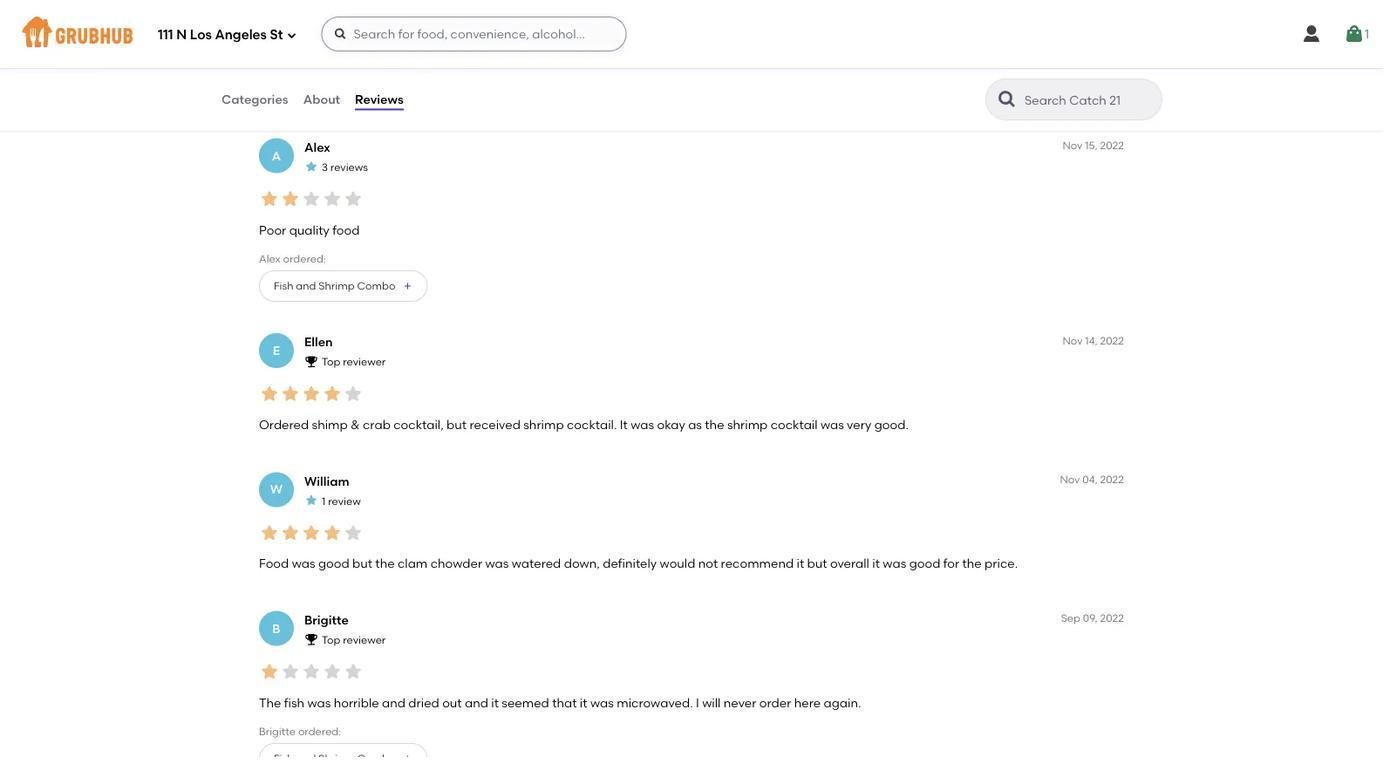 Task type: vqa. For each thing, say whether or not it's contained in the screenshot.
'signature works' to the left
no



Task type: describe. For each thing, give the bounding box(es) containing it.
0 horizontal spatial svg image
[[287, 30, 297, 41]]

top reviewer for brigitte
[[322, 633, 386, 646]]

sep 09, 2022
[[1061, 612, 1125, 625]]

william
[[304, 474, 350, 488]]

1 for 1 review
[[322, 495, 326, 507]]

and left chips
[[296, 85, 316, 97]]

will
[[702, 695, 721, 710]]

brigitte for brigitte
[[304, 612, 349, 627]]

quality
[[289, 222, 330, 237]]

1 shrimp from the left
[[524, 417, 564, 432]]

it right overall
[[873, 556, 880, 571]]

if
[[460, 28, 468, 42]]

the left the clam
[[375, 556, 395, 571]]

the fish was horrible and dried out and it seemed that it was microwaved.  i will never order here again.
[[259, 695, 861, 710]]

poor quality food
[[259, 222, 360, 237]]

1 vertical spatial would
[[660, 556, 696, 571]]

the right as
[[705, 417, 725, 432]]

fish and chips
[[274, 85, 348, 97]]

plus icon image inside fish and chips button
[[355, 86, 365, 97]]

cocktail
[[771, 417, 818, 432]]

0 vertical spatial nov
[[1063, 139, 1083, 152]]

a
[[272, 148, 281, 163]]

the left price.
[[963, 556, 982, 571]]

0 horizontal spatial good
[[318, 556, 350, 571]]

never
[[724, 695, 757, 710]]

the inside 'i was not able to review my driver anywhere else.  grubhub is making it hard to complain about driver. food was good. driver was not good for plenty of reasons. it would be bad if this review goes against the restaurant.'
[[615, 28, 634, 42]]

&
[[351, 417, 360, 432]]

nov 14, 2022
[[1063, 334, 1125, 347]]

chowder
[[431, 556, 483, 571]]

was right that
[[591, 695, 614, 710]]

nov 15, 2022
[[1063, 139, 1125, 152]]

1 vertical spatial good.
[[875, 417, 909, 432]]

was left watered
[[485, 556, 509, 571]]

3
[[322, 161, 328, 173]]

i was not able to review my driver anywhere else.  grubhub is making it hard to complain about driver. food was good. driver was not good for plenty of reasons. it would be bad if this review goes against the restaurant.
[[259, 10, 1089, 42]]

los
[[190, 27, 212, 43]]

was down william
[[292, 556, 315, 571]]

i inside 'i was not able to review my driver anywhere else.  grubhub is making it hard to complain about driver. food was good. driver was not good for plenty of reasons. it would be bad if this review goes against the restaurant.'
[[259, 10, 262, 25]]

w
[[270, 482, 283, 497]]

Search Catch 21 search field
[[1023, 92, 1157, 108]]

for inside 'i was not able to review my driver anywhere else.  grubhub is making it hard to complain about driver. food was good. driver was not good for plenty of reasons. it would be bad if this review goes against the restaurant.'
[[1073, 10, 1089, 25]]

brigitte for brigitte ordered:
[[259, 725, 296, 738]]

food
[[333, 222, 360, 237]]

top reviewer for ellen
[[322, 356, 386, 368]]

was left the okay
[[631, 417, 654, 432]]

restaurant.
[[637, 28, 702, 42]]

ellen
[[304, 335, 333, 350]]

this
[[470, 28, 491, 42]]

able
[[314, 10, 341, 25]]

1 horizontal spatial not
[[699, 556, 718, 571]]

plus icon image for alex
[[403, 281, 413, 291]]

making
[[615, 10, 660, 25]]

as
[[688, 417, 702, 432]]

reviews
[[355, 92, 404, 107]]

trophy icon image for ellen
[[304, 355, 318, 369]]

1 vertical spatial review
[[494, 28, 532, 42]]

order
[[760, 695, 792, 710]]

fish and shrimp combo
[[274, 280, 396, 292]]

hard
[[673, 10, 701, 25]]

about button
[[302, 68, 341, 131]]

is
[[604, 10, 612, 25]]

2 to from the left
[[704, 10, 716, 25]]

very
[[847, 417, 872, 432]]

complain
[[719, 10, 775, 25]]

watered
[[512, 556, 561, 571]]

1 vertical spatial i
[[696, 695, 700, 710]]

seemed
[[502, 695, 549, 710]]

combo
[[357, 280, 396, 292]]

again.
[[824, 695, 861, 710]]

2 vertical spatial review
[[328, 495, 361, 507]]

alex ordered:
[[259, 252, 326, 265]]

categories button
[[221, 68, 289, 131]]

reasons.
[[313, 28, 363, 42]]

2 horizontal spatial not
[[1016, 10, 1036, 25]]

angeles
[[215, 27, 267, 43]]

of
[[299, 28, 310, 42]]

driver
[[952, 10, 987, 25]]

anywhere
[[457, 10, 516, 25]]

15,
[[1085, 139, 1098, 152]]

definitely
[[603, 556, 657, 571]]

categories
[[222, 92, 288, 107]]

3 reviews
[[322, 161, 368, 173]]

driver.
[[817, 10, 853, 25]]

search icon image
[[997, 89, 1018, 110]]

driver
[[421, 10, 454, 25]]

adrian ordered:
[[259, 57, 338, 70]]

04,
[[1083, 473, 1098, 486]]

out
[[442, 695, 462, 710]]

was right overall
[[883, 556, 907, 571]]

was right 'fish'
[[307, 695, 331, 710]]

fish
[[284, 695, 305, 710]]

cocktail,
[[394, 417, 444, 432]]

was left very
[[821, 417, 844, 432]]

fish and shrimp combo button
[[259, 271, 428, 302]]

else.
[[518, 10, 545, 25]]

sep
[[1061, 612, 1081, 625]]

okay
[[657, 417, 686, 432]]

e
[[273, 343, 280, 358]]

and down the 'alex ordered:'
[[296, 280, 316, 292]]

1 horizontal spatial svg image
[[334, 27, 348, 41]]

1 to from the left
[[344, 10, 356, 25]]

1 vertical spatial it
[[620, 417, 628, 432]]

fish for fish and shrimp combo
[[274, 280, 294, 292]]

trophy icon image for brigitte
[[304, 632, 318, 646]]

0 vertical spatial ordered:
[[295, 57, 338, 70]]

overall
[[830, 556, 870, 571]]

down,
[[564, 556, 600, 571]]

recommend
[[721, 556, 794, 571]]

shrimp
[[319, 280, 355, 292]]

received
[[470, 417, 521, 432]]

be
[[415, 28, 430, 42]]

2022 for good.
[[1101, 334, 1125, 347]]

would inside 'i was not able to review my driver anywhere else.  grubhub is making it hard to complain about driver. food was good. driver was not good for plenty of reasons. it would be bad if this review goes against the restaurant.'
[[377, 28, 412, 42]]

nov for good.
[[1063, 334, 1083, 347]]



Task type: locate. For each thing, give the bounding box(es) containing it.
2022 for here
[[1101, 612, 1125, 625]]

svg image left of on the top left
[[287, 30, 297, 41]]

0 vertical spatial review
[[359, 10, 397, 25]]

grubhub
[[548, 10, 601, 25]]

plus icon image right combo
[[403, 281, 413, 291]]

1 vertical spatial food
[[259, 556, 289, 571]]

2022
[[1101, 139, 1125, 152], [1101, 334, 1125, 347], [1101, 473, 1125, 486], [1101, 612, 1125, 625]]

it right that
[[580, 695, 588, 710]]

1 vertical spatial plus icon image
[[403, 281, 413, 291]]

here
[[795, 695, 821, 710]]

2 vertical spatial ordered:
[[298, 725, 341, 738]]

top for brigitte
[[322, 633, 341, 646]]

2 2022 from the top
[[1101, 334, 1125, 347]]

0 horizontal spatial would
[[377, 28, 412, 42]]

but
[[447, 417, 467, 432], [352, 556, 373, 571], [807, 556, 828, 571]]

111
[[158, 27, 173, 43]]

1 fish from the top
[[274, 85, 294, 97]]

top for ellen
[[322, 356, 341, 368]]

0 vertical spatial top reviewer
[[322, 356, 386, 368]]

plenty
[[259, 28, 296, 42]]

0 vertical spatial fish
[[274, 85, 294, 97]]

0 horizontal spatial but
[[352, 556, 373, 571]]

1 vertical spatial 1
[[322, 495, 326, 507]]

my
[[400, 10, 418, 25]]

1 vertical spatial reviewer
[[343, 633, 386, 646]]

not
[[292, 10, 311, 25], [1016, 10, 1036, 25], [699, 556, 718, 571]]

good.
[[915, 10, 949, 25], [875, 417, 909, 432]]

plus icon image
[[355, 86, 365, 97], [403, 281, 413, 291], [403, 754, 413, 757]]

to up reasons.
[[344, 10, 356, 25]]

was right driver
[[990, 10, 1013, 25]]

2 top from the top
[[322, 633, 341, 646]]

horrible
[[334, 695, 379, 710]]

it
[[366, 28, 374, 42], [620, 417, 628, 432]]

1 horizontal spatial svg image
[[1344, 24, 1365, 44]]

it right recommend
[[797, 556, 805, 571]]

1 horizontal spatial i
[[696, 695, 700, 710]]

main navigation navigation
[[0, 0, 1384, 68]]

2 vertical spatial nov
[[1060, 473, 1080, 486]]

good right driver
[[1039, 10, 1070, 25]]

food was good but the clam chowder was watered down, definitely would not recommend it but overall it was good for the price.
[[259, 556, 1018, 571]]

brigitte right b
[[304, 612, 349, 627]]

1 horizontal spatial food
[[856, 10, 886, 25]]

goes
[[535, 28, 564, 42]]

1 horizontal spatial 1
[[1365, 26, 1370, 41]]

shrimp
[[524, 417, 564, 432], [728, 417, 768, 432]]

shrimp left cocktail
[[728, 417, 768, 432]]

2 horizontal spatial good
[[1039, 10, 1070, 25]]

2 svg image from the left
[[1344, 24, 1365, 44]]

ordered: for alex
[[283, 252, 326, 265]]

1 vertical spatial fish
[[274, 280, 294, 292]]

0 vertical spatial i
[[259, 10, 262, 25]]

1 vertical spatial for
[[944, 556, 960, 571]]

0 horizontal spatial it
[[366, 28, 374, 42]]

ordered: for brigitte
[[298, 725, 341, 738]]

1 2022 from the top
[[1101, 139, 1125, 152]]

1 horizontal spatial brigitte
[[304, 612, 349, 627]]

the
[[259, 695, 281, 710]]

not right driver
[[1016, 10, 1036, 25]]

svg image down able on the left
[[334, 27, 348, 41]]

0 vertical spatial for
[[1073, 10, 1089, 25]]

it left seemed
[[491, 695, 499, 710]]

1 horizontal spatial good
[[910, 556, 941, 571]]

shrimp left the cocktail.
[[524, 417, 564, 432]]

alex for alex ordered:
[[259, 252, 281, 265]]

3 2022 from the top
[[1101, 473, 1125, 486]]

0 vertical spatial good.
[[915, 10, 949, 25]]

14,
[[1086, 334, 1098, 347]]

1 vertical spatial trophy icon image
[[304, 632, 318, 646]]

reviews button
[[354, 68, 405, 131]]

for
[[1073, 10, 1089, 25], [944, 556, 960, 571]]

it right the cocktail.
[[620, 417, 628, 432]]

0 horizontal spatial for
[[944, 556, 960, 571]]

alex for alex
[[304, 140, 331, 155]]

not left recommend
[[699, 556, 718, 571]]

was up plenty
[[265, 10, 289, 25]]

2 vertical spatial plus icon image
[[403, 754, 413, 757]]

i
[[259, 10, 262, 25], [696, 695, 700, 710]]

1 vertical spatial ordered:
[[283, 252, 326, 265]]

0 horizontal spatial svg image
[[1302, 24, 1323, 44]]

2022 right 04,
[[1101, 473, 1125, 486]]

n
[[176, 27, 187, 43]]

would down my
[[377, 28, 412, 42]]

and left dried
[[382, 695, 406, 710]]

not up of on the top left
[[292, 10, 311, 25]]

review down else. at left top
[[494, 28, 532, 42]]

fish down adrian
[[274, 85, 294, 97]]

about
[[778, 10, 814, 25]]

about
[[303, 92, 340, 107]]

0 vertical spatial it
[[366, 28, 374, 42]]

2 fish from the top
[[274, 280, 294, 292]]

trophy icon image right b
[[304, 632, 318, 646]]

dried
[[409, 695, 440, 710]]

1 horizontal spatial shrimp
[[728, 417, 768, 432]]

clam
[[398, 556, 428, 571]]

1 vertical spatial brigitte
[[259, 725, 296, 738]]

good right overall
[[910, 556, 941, 571]]

reviewer up &
[[343, 356, 386, 368]]

adrian
[[259, 57, 293, 70]]

crab
[[363, 417, 391, 432]]

1 horizontal spatial alex
[[304, 140, 331, 155]]

to right the hard
[[704, 10, 716, 25]]

nov for was
[[1060, 473, 1080, 486]]

svg image
[[334, 27, 348, 41], [287, 30, 297, 41]]

trophy icon image down ellen
[[304, 355, 318, 369]]

0 horizontal spatial to
[[344, 10, 356, 25]]

fish and chips button
[[259, 76, 380, 107]]

0 vertical spatial 1
[[1365, 26, 1370, 41]]

that
[[552, 695, 577, 710]]

was
[[265, 10, 289, 25], [889, 10, 912, 25], [990, 10, 1013, 25], [631, 417, 654, 432], [821, 417, 844, 432], [292, 556, 315, 571], [485, 556, 509, 571], [883, 556, 907, 571], [307, 695, 331, 710], [591, 695, 614, 710]]

2022 for was
[[1101, 473, 1125, 486]]

ordered shimp & crab cocktail, but received shrimp cocktail.  it was okay as the shrimp cocktail was very good.
[[259, 417, 909, 432]]

poor
[[259, 222, 286, 237]]

it right reasons.
[[366, 28, 374, 42]]

st
[[270, 27, 283, 43]]

0 vertical spatial plus icon image
[[355, 86, 365, 97]]

1 vertical spatial top
[[322, 633, 341, 646]]

0 horizontal spatial alex
[[259, 252, 281, 265]]

ordered: down 'fish'
[[298, 725, 341, 738]]

it inside 'i was not able to review my driver anywhere else.  grubhub is making it hard to complain about driver. food was good. driver was not good for plenty of reasons. it would be bad if this review goes against the restaurant.'
[[663, 10, 670, 25]]

for left price.
[[944, 556, 960, 571]]

0 vertical spatial top
[[322, 356, 341, 368]]

2 shrimp from the left
[[728, 417, 768, 432]]

was right driver.
[[889, 10, 912, 25]]

1 review
[[322, 495, 361, 507]]

for up 'search catch 21' search box
[[1073, 10, 1089, 25]]

ordered: up fish and chips button
[[295, 57, 338, 70]]

1 reviewer from the top
[[343, 356, 386, 368]]

1 horizontal spatial but
[[447, 417, 467, 432]]

food up b
[[259, 556, 289, 571]]

plus icon image for brigitte
[[403, 754, 413, 757]]

plus icon image down dried
[[403, 754, 413, 757]]

1 vertical spatial top reviewer
[[322, 633, 386, 646]]

2022 right 15,
[[1101, 139, 1125, 152]]

good down 1 review
[[318, 556, 350, 571]]

reviewer up horrible
[[343, 633, 386, 646]]

111 n los angeles st
[[158, 27, 283, 43]]

svg image inside "1" button
[[1344, 24, 1365, 44]]

microwaved.
[[617, 695, 693, 710]]

0 vertical spatial would
[[377, 28, 412, 42]]

review left my
[[359, 10, 397, 25]]

chips
[[319, 85, 348, 97]]

food
[[856, 10, 886, 25], [259, 556, 289, 571]]

top reviewer up horrible
[[322, 633, 386, 646]]

nov left 04,
[[1060, 473, 1080, 486]]

0 horizontal spatial good.
[[875, 417, 909, 432]]

ordered: down poor quality food
[[283, 252, 326, 265]]

the down "making"
[[615, 28, 634, 42]]

1 horizontal spatial would
[[660, 556, 696, 571]]

good. right very
[[875, 417, 909, 432]]

1 svg image from the left
[[1302, 24, 1323, 44]]

0 vertical spatial reviewer
[[343, 356, 386, 368]]

alex
[[304, 140, 331, 155], [259, 252, 281, 265]]

would
[[377, 28, 412, 42], [660, 556, 696, 571]]

0 horizontal spatial not
[[292, 10, 311, 25]]

bad
[[433, 28, 458, 42]]

good. inside 'i was not able to review my driver anywhere else.  grubhub is making it hard to complain about driver. food was good. driver was not good for plenty of reasons. it would be bad if this review goes against the restaurant.'
[[915, 10, 949, 25]]

would right definitely
[[660, 556, 696, 571]]

1 horizontal spatial it
[[620, 417, 628, 432]]

2 horizontal spatial but
[[807, 556, 828, 571]]

nov left 14,
[[1063, 334, 1083, 347]]

1 button
[[1344, 18, 1370, 50]]

svg image
[[1302, 24, 1323, 44], [1344, 24, 1365, 44]]

brigitte
[[304, 612, 349, 627], [259, 725, 296, 738]]

review down william
[[328, 495, 361, 507]]

fish down the 'alex ordered:'
[[274, 280, 294, 292]]

2022 right 14,
[[1101, 334, 1125, 347]]

cocktail.
[[567, 417, 617, 432]]

and right out
[[465, 695, 489, 710]]

1 horizontal spatial for
[[1073, 10, 1089, 25]]

reviewer for brigitte
[[343, 633, 386, 646]]

1 vertical spatial nov
[[1063, 334, 1083, 347]]

trophy icon image
[[304, 355, 318, 369], [304, 632, 318, 646]]

top right b
[[322, 633, 341, 646]]

0 horizontal spatial food
[[259, 556, 289, 571]]

b
[[272, 621, 281, 636]]

brigitte down the
[[259, 725, 296, 738]]

but right cocktail,
[[447, 417, 467, 432]]

0 vertical spatial trophy icon image
[[304, 355, 318, 369]]

0 horizontal spatial i
[[259, 10, 262, 25]]

0 vertical spatial brigitte
[[304, 612, 349, 627]]

fish for fish and chips
[[274, 85, 294, 97]]

1 trophy icon image from the top
[[304, 355, 318, 369]]

nov 04, 2022
[[1060, 473, 1125, 486]]

2 reviewer from the top
[[343, 633, 386, 646]]

but left overall
[[807, 556, 828, 571]]

reviewer for ellen
[[343, 356, 386, 368]]

it up 'restaurant.'
[[663, 10, 670, 25]]

i up plenty
[[259, 10, 262, 25]]

Search for food, convenience, alcohol... search field
[[321, 17, 627, 51]]

0 horizontal spatial shrimp
[[524, 417, 564, 432]]

i left will
[[696, 695, 700, 710]]

it inside 'i was not able to review my driver anywhere else.  grubhub is making it hard to complain about driver. food was good. driver was not good for plenty of reasons. it would be bad if this review goes against the restaurant.'
[[366, 28, 374, 42]]

09,
[[1083, 612, 1098, 625]]

1 for 1
[[1365, 26, 1370, 41]]

plus icon image right chips
[[355, 86, 365, 97]]

0 horizontal spatial 1
[[322, 495, 326, 507]]

but left the clam
[[352, 556, 373, 571]]

1 vertical spatial alex
[[259, 252, 281, 265]]

good inside 'i was not able to review my driver anywhere else.  grubhub is making it hard to complain about driver. food was good. driver was not good for plenty of reasons. it would be bad if this review goes against the restaurant.'
[[1039, 10, 1070, 25]]

top down ellen
[[322, 356, 341, 368]]

price.
[[985, 556, 1018, 571]]

0 vertical spatial alex
[[304, 140, 331, 155]]

star icon image
[[304, 160, 318, 174], [259, 189, 280, 210], [280, 189, 301, 210], [301, 189, 322, 210], [322, 189, 343, 210], [343, 189, 364, 210], [259, 384, 280, 405], [280, 384, 301, 405], [301, 384, 322, 405], [322, 384, 343, 405], [343, 384, 364, 405], [304, 493, 318, 507], [259, 522, 280, 543], [280, 522, 301, 543], [301, 522, 322, 543], [322, 522, 343, 543], [343, 522, 364, 543], [259, 661, 280, 682], [280, 661, 301, 682], [301, 661, 322, 682], [322, 661, 343, 682], [343, 661, 364, 682]]

food right driver.
[[856, 10, 886, 25]]

0 horizontal spatial brigitte
[[259, 725, 296, 738]]

2 top reviewer from the top
[[322, 633, 386, 646]]

good. left driver
[[915, 10, 949, 25]]

1 top from the top
[[322, 356, 341, 368]]

2 trophy icon image from the top
[[304, 632, 318, 646]]

alex up 3
[[304, 140, 331, 155]]

2022 right '09,'
[[1101, 612, 1125, 625]]

shimp
[[312, 417, 348, 432]]

1 top reviewer from the top
[[322, 356, 386, 368]]

top reviewer down ellen
[[322, 356, 386, 368]]

4 2022 from the top
[[1101, 612, 1125, 625]]

1 horizontal spatial good.
[[915, 10, 949, 25]]

1 inside button
[[1365, 26, 1370, 41]]

0 vertical spatial food
[[856, 10, 886, 25]]

1 horizontal spatial to
[[704, 10, 716, 25]]

ordered:
[[295, 57, 338, 70], [283, 252, 326, 265], [298, 725, 341, 738]]

against
[[567, 28, 612, 42]]

and
[[296, 85, 316, 97], [296, 280, 316, 292], [382, 695, 406, 710], [465, 695, 489, 710]]

nov left 15,
[[1063, 139, 1083, 152]]

alex down the poor
[[259, 252, 281, 265]]

reviews
[[331, 161, 368, 173]]

food inside 'i was not able to review my driver anywhere else.  grubhub is making it hard to complain about driver. food was good. driver was not good for plenty of reasons. it would be bad if this review goes against the restaurant.'
[[856, 10, 886, 25]]

ordered
[[259, 417, 309, 432]]

plus icon image inside fish and shrimp combo button
[[403, 281, 413, 291]]

brigitte ordered:
[[259, 725, 341, 738]]



